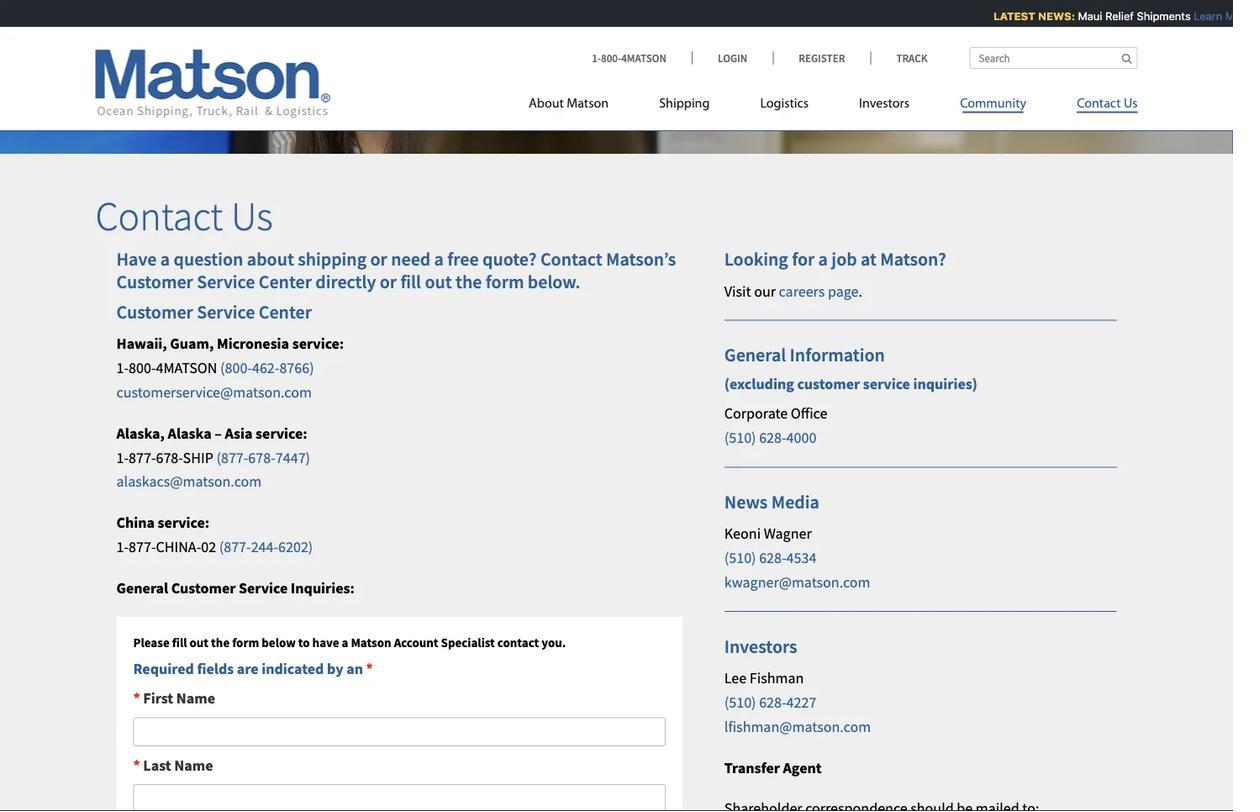 Task type: describe. For each thing, give the bounding box(es) containing it.
alaska,
[[116, 424, 165, 443]]

first
[[143, 689, 173, 708]]

login
[[718, 51, 748, 65]]

keoni
[[725, 524, 761, 543]]

or left need
[[370, 248, 387, 271]]

inquiries:
[[291, 579, 355, 598]]

visit our careers page .
[[725, 282, 863, 301]]

contact inside have a question about shipping or need a free quote? contact matson's customer service center directly or fill out the form below. customer service center
[[541, 248, 603, 271]]

lfishman@matson.com
[[725, 717, 871, 736]]

logistics link
[[735, 89, 834, 123]]

4534
[[787, 549, 817, 568]]

4000
[[787, 428, 817, 447]]

investors inside top menu navigation
[[859, 97, 910, 111]]

(800-462-8766) link
[[220, 359, 314, 378]]

service: inside alaska, alaska – asia service: 1-877-678-ship (877-678-7447) alaskacs@matson.com
[[256, 424, 308, 443]]

(877-678-7447) link
[[217, 448, 310, 467]]

kwagner@matson.com link
[[725, 573, 871, 592]]

(excluding
[[725, 375, 794, 394]]

(800-
[[220, 359, 252, 378]]

0 vertical spatial 4matson
[[622, 51, 667, 65]]

1 vertical spatial fill
[[172, 635, 187, 651]]

track
[[897, 51, 928, 65]]

about
[[247, 248, 294, 271]]

china service: 1-877-china-02 (877-244-6202)
[[116, 513, 313, 556]]

learn mo link
[[1189, 10, 1234, 22]]

information
[[790, 344, 885, 367]]

office
[[791, 404, 828, 423]]

our
[[754, 282, 776, 301]]

out inside have a question about shipping or need a free quote? contact matson's customer service center directly or fill out the form below. customer service center
[[425, 270, 452, 293]]

login link
[[692, 51, 773, 65]]

matson inside top menu navigation
[[567, 97, 609, 111]]

us inside top menu navigation
[[1124, 97, 1138, 111]]

need
[[391, 248, 431, 271]]

shipping link
[[634, 89, 735, 123]]

are
[[237, 660, 259, 678]]

service: inside hawaii, guam, micronesia service: 1-800-4matson (800-462-8766) customerservice@matson.com
[[292, 334, 344, 353]]

mo
[[1220, 10, 1234, 22]]

(510) 628-4534 link
[[725, 549, 817, 568]]

community link
[[935, 89, 1052, 123]]

(510) 628-4000 link
[[725, 428, 817, 447]]

shipments
[[1132, 10, 1186, 22]]

contact us link
[[1052, 89, 1138, 123]]

2 678- from the left
[[248, 448, 276, 467]]

register link
[[773, 51, 871, 65]]

latest news: maui relief shipments learn mo
[[989, 10, 1234, 22]]

(510) 628-4227 link
[[725, 693, 817, 712]]

service: inside china service: 1-877-china-02 (877-244-6202)
[[158, 513, 210, 532]]

maui
[[1073, 10, 1097, 22]]

the inside have a question about shipping or need a free quote? contact matson's customer service center directly or fill out the form below. customer service center
[[456, 270, 482, 293]]

* for first name
[[133, 689, 140, 708]]

6202)
[[278, 538, 313, 556]]

shipping
[[659, 97, 710, 111]]

below.
[[528, 270, 581, 293]]

latest
[[989, 10, 1030, 22]]

.
[[859, 282, 863, 301]]

0 vertical spatial 800-
[[601, 51, 622, 65]]

job
[[832, 248, 857, 271]]

0 horizontal spatial us
[[231, 190, 273, 241]]

0 horizontal spatial contact us
[[95, 190, 273, 241]]

628- for 4227
[[759, 693, 787, 712]]

(510) for lee
[[725, 693, 756, 712]]

about matson link
[[529, 89, 634, 123]]

1-800-4matson
[[592, 51, 667, 65]]

name for * first name
[[176, 689, 215, 708]]

general information (excluding customer service inquiries)
[[725, 344, 978, 394]]

below
[[262, 635, 296, 651]]

inquiries)
[[914, 375, 978, 394]]

1- up about matson link
[[592, 51, 601, 65]]

matson's
[[606, 248, 676, 271]]

careers
[[779, 282, 825, 301]]

1- inside alaska, alaska – asia service: 1-877-678-ship (877-678-7447) alaskacs@matson.com
[[116, 448, 129, 467]]

indicated
[[262, 660, 324, 678]]

4227
[[787, 693, 817, 712]]

keoni wagner (510) 628-4534 kwagner@matson.com
[[725, 524, 871, 592]]

1-800-4matson link
[[592, 51, 692, 65]]

1 vertical spatial contact
[[95, 190, 223, 241]]

shipping
[[298, 248, 367, 271]]

last
[[143, 756, 171, 775]]

please fill out the form below to have a matson account specialist contact you.
[[133, 635, 566, 651]]

matson?
[[881, 248, 947, 271]]

wagner
[[764, 524, 812, 543]]

media
[[772, 490, 820, 514]]

1 vertical spatial service
[[197, 300, 255, 324]]

2 vertical spatial customer
[[171, 579, 236, 598]]

have
[[116, 248, 157, 271]]

have
[[312, 635, 339, 651]]

name for * last name
[[174, 756, 213, 775]]

looking for a job at matson?
[[725, 248, 947, 271]]

alaska, alaska – asia service: 1-877-678-ship (877-678-7447) alaskacs@matson.com
[[116, 424, 310, 491]]

micronesia
[[217, 334, 289, 353]]

(510) for keoni
[[725, 549, 756, 568]]

relief
[[1100, 10, 1129, 22]]

(510) for corporate
[[725, 428, 756, 447]]

kwagner@matson.com
[[725, 573, 871, 592]]

customerservice@matson.com link
[[116, 383, 312, 402]]

1 vertical spatial the
[[211, 635, 230, 651]]

top menu navigation
[[529, 89, 1138, 123]]



Task type: vqa. For each thing, say whether or not it's contained in the screenshot.
topmost customer's
no



Task type: locate. For each thing, give the bounding box(es) containing it.
fill left free
[[401, 270, 421, 293]]

(877- down asia
[[217, 448, 248, 467]]

lee
[[725, 669, 747, 688]]

0 horizontal spatial matson
[[351, 635, 392, 651]]

page
[[828, 282, 859, 301]]

(877- inside alaska, alaska – asia service: 1-877-678-ship (877-678-7447) alaskacs@matson.com
[[217, 448, 248, 467]]

1- inside hawaii, guam, micronesia service: 1-800-4matson (800-462-8766) customerservice@matson.com
[[116, 359, 129, 378]]

contact inside top menu navigation
[[1077, 97, 1121, 111]]

general up (excluding
[[725, 344, 786, 367]]

678- up alaskacs@matson.com link
[[156, 448, 183, 467]]

alaskacs@matson.com link
[[116, 472, 262, 491]]

(510) inside corporate office (510) 628-4000
[[725, 428, 756, 447]]

service: up china-
[[158, 513, 210, 532]]

investors
[[859, 97, 910, 111], [725, 635, 798, 658]]

1 (510) from the top
[[725, 428, 756, 447]]

matson right about
[[567, 97, 609, 111]]

quote?
[[483, 248, 537, 271]]

877- inside china service: 1-877-china-02 (877-244-6202)
[[129, 538, 156, 556]]

required fields are indicated by an *
[[133, 660, 373, 678]]

guam,
[[170, 334, 214, 353]]

1 vertical spatial 800-
[[129, 359, 156, 378]]

* first name
[[133, 689, 215, 708]]

0 horizontal spatial form
[[232, 635, 259, 651]]

1 horizontal spatial general
[[725, 344, 786, 367]]

us up about
[[231, 190, 273, 241]]

0 vertical spatial contact us
[[1077, 97, 1138, 111]]

1 horizontal spatial investors
[[859, 97, 910, 111]]

by
[[327, 660, 344, 678]]

800- up about matson link
[[601, 51, 622, 65]]

1 horizontal spatial the
[[456, 270, 482, 293]]

general for information
[[725, 344, 786, 367]]

800- inside hawaii, guam, micronesia service: 1-800-4matson (800-462-8766) customerservice@matson.com
[[129, 359, 156, 378]]

0 horizontal spatial the
[[211, 635, 230, 651]]

2 vertical spatial service
[[239, 579, 288, 598]]

china-
[[156, 538, 201, 556]]

2 center from the top
[[259, 300, 312, 324]]

0 vertical spatial the
[[456, 270, 482, 293]]

or
[[370, 248, 387, 271], [380, 270, 397, 293]]

china
[[116, 513, 155, 532]]

1 vertical spatial center
[[259, 300, 312, 324]]

3 628- from the top
[[759, 693, 787, 712]]

1 vertical spatial name
[[174, 756, 213, 775]]

4matson
[[622, 51, 667, 65], [156, 359, 217, 378]]

general customer service inquiries:
[[116, 579, 355, 598]]

(510) down keoni
[[725, 549, 756, 568]]

matson up an
[[351, 635, 392, 651]]

1 vertical spatial 628-
[[759, 549, 787, 568]]

service:
[[292, 334, 344, 353], [256, 424, 308, 443], [158, 513, 210, 532]]

1 horizontal spatial out
[[425, 270, 452, 293]]

* left first at bottom
[[133, 689, 140, 708]]

1 vertical spatial service:
[[256, 424, 308, 443]]

(510) inside keoni wagner (510) 628-4534 kwagner@matson.com
[[725, 549, 756, 568]]

0 vertical spatial (877-
[[217, 448, 248, 467]]

* left last at bottom left
[[133, 756, 140, 775]]

877- down china
[[129, 538, 156, 556]]

looking
[[725, 248, 789, 271]]

customer
[[116, 270, 193, 293], [116, 300, 193, 324], [171, 579, 236, 598]]

blue matson logo with ocean, shipping, truck, rail and logistics written beneath it. image
[[95, 50, 331, 119]]

1 horizontal spatial 678-
[[248, 448, 276, 467]]

2 877- from the top
[[129, 538, 156, 556]]

news:
[[1033, 10, 1070, 22]]

investors up fishman
[[725, 635, 798, 658]]

form inside have a question about shipping or need a free quote? contact matson's customer service center directly or fill out the form below. customer service center
[[486, 270, 524, 293]]

3 (510) from the top
[[725, 693, 756, 712]]

fishman
[[750, 669, 804, 688]]

banner image
[[0, 0, 1234, 154]]

contact us inside top menu navigation
[[1077, 97, 1138, 111]]

1 vertical spatial general
[[116, 579, 168, 598]]

visit
[[725, 282, 751, 301]]

0 horizontal spatial out
[[190, 635, 209, 651]]

None text field
[[133, 717, 666, 747]]

1 horizontal spatial form
[[486, 270, 524, 293]]

news
[[725, 490, 768, 514]]

0 vertical spatial 628-
[[759, 428, 787, 447]]

a
[[160, 248, 170, 271], [434, 248, 444, 271], [819, 248, 828, 271], [342, 635, 348, 651]]

1-
[[592, 51, 601, 65], [116, 359, 129, 378], [116, 448, 129, 467], [116, 538, 129, 556]]

0 vertical spatial matson
[[567, 97, 609, 111]]

transfer agent
[[725, 758, 822, 777]]

investors down "track" link
[[859, 97, 910, 111]]

0 vertical spatial center
[[259, 270, 312, 293]]

an
[[347, 660, 363, 678]]

628- down fishman
[[759, 693, 787, 712]]

2 horizontal spatial contact
[[1077, 97, 1121, 111]]

628- down 'wagner'
[[759, 549, 787, 568]]

7447)
[[276, 448, 310, 467]]

2 vertical spatial service:
[[158, 513, 210, 532]]

us
[[1124, 97, 1138, 111], [231, 190, 273, 241]]

244-
[[251, 538, 278, 556]]

0 vertical spatial form
[[486, 270, 524, 293]]

0 horizontal spatial fill
[[172, 635, 187, 651]]

628- down corporate
[[759, 428, 787, 447]]

contact down search search box
[[1077, 97, 1121, 111]]

02
[[201, 538, 216, 556]]

asia
[[225, 424, 253, 443]]

1- down china
[[116, 538, 129, 556]]

0 vertical spatial service:
[[292, 334, 344, 353]]

877-
[[129, 448, 156, 467], [129, 538, 156, 556]]

register
[[799, 51, 845, 65]]

2 vertical spatial (510)
[[725, 693, 756, 712]]

2 vertical spatial *
[[133, 756, 140, 775]]

news media
[[725, 490, 820, 514]]

corporate office (510) 628-4000
[[725, 404, 828, 447]]

628- inside keoni wagner (510) 628-4534 kwagner@matson.com
[[759, 549, 787, 568]]

free
[[448, 248, 479, 271]]

search image
[[1122, 53, 1132, 63]]

or right directly
[[380, 270, 397, 293]]

2 vertical spatial 628-
[[759, 693, 787, 712]]

1 628- from the top
[[759, 428, 787, 447]]

service: up 7447)
[[256, 424, 308, 443]]

0 horizontal spatial contact
[[95, 190, 223, 241]]

service
[[197, 270, 255, 293], [197, 300, 255, 324], [239, 579, 288, 598]]

fill
[[401, 270, 421, 293], [172, 635, 187, 651]]

1 vertical spatial customer
[[116, 300, 193, 324]]

0 vertical spatial 877-
[[129, 448, 156, 467]]

877- down alaska,
[[129, 448, 156, 467]]

contact us down search image
[[1077, 97, 1138, 111]]

community
[[960, 97, 1027, 111]]

Search search field
[[970, 47, 1138, 69]]

4matson up shipping
[[622, 51, 667, 65]]

center up 'micronesia'
[[259, 300, 312, 324]]

0 vertical spatial (510)
[[725, 428, 756, 447]]

678- down asia
[[248, 448, 276, 467]]

name down fields
[[176, 689, 215, 708]]

corporate
[[725, 404, 788, 423]]

(877-244-6202) link
[[219, 538, 313, 556]]

0 vertical spatial service
[[197, 270, 255, 293]]

contact us
[[1077, 97, 1138, 111], [95, 190, 273, 241]]

628- inside the lee fishman (510) 628-4227 lfishman@matson.com
[[759, 693, 787, 712]]

2 (510) from the top
[[725, 549, 756, 568]]

628- for 4534
[[759, 549, 787, 568]]

1- down alaska,
[[116, 448, 129, 467]]

0 horizontal spatial investors
[[725, 635, 798, 658]]

1 horizontal spatial contact
[[541, 248, 603, 271]]

1 vertical spatial (877-
[[219, 538, 251, 556]]

name
[[176, 689, 215, 708], [174, 756, 213, 775]]

track link
[[871, 51, 928, 65]]

1 vertical spatial us
[[231, 190, 273, 241]]

877- inside alaska, alaska – asia service: 1-877-678-ship (877-678-7447) alaskacs@matson.com
[[129, 448, 156, 467]]

question
[[174, 248, 243, 271]]

specialist
[[441, 635, 495, 651]]

1 vertical spatial out
[[190, 635, 209, 651]]

0 vertical spatial name
[[176, 689, 215, 708]]

628- inside corporate office (510) 628-4000
[[759, 428, 787, 447]]

(877- right 02 in the bottom left of the page
[[219, 538, 251, 556]]

2 628- from the top
[[759, 549, 787, 568]]

directly
[[316, 270, 376, 293]]

(877-
[[217, 448, 248, 467], [219, 538, 251, 556]]

1 vertical spatial *
[[133, 689, 140, 708]]

matson
[[567, 97, 609, 111], [351, 635, 392, 651]]

lee fishman (510) 628-4227 lfishman@matson.com
[[725, 669, 871, 736]]

fill right please
[[172, 635, 187, 651]]

contact up have
[[95, 190, 223, 241]]

0 vertical spatial customer
[[116, 270, 193, 293]]

contact right 'quote?'
[[541, 248, 603, 271]]

service
[[863, 375, 911, 394]]

1- down hawaii, at the left top of page
[[116, 359, 129, 378]]

alaska
[[168, 424, 212, 443]]

4matson down guam,
[[156, 359, 217, 378]]

0 horizontal spatial 678-
[[156, 448, 183, 467]]

(877- inside china service: 1-877-china-02 (877-244-6202)
[[219, 538, 251, 556]]

(510) down lee
[[725, 693, 756, 712]]

form right free
[[486, 270, 524, 293]]

1- inside china service: 1-877-china-02 (877-244-6202)
[[116, 538, 129, 556]]

0 horizontal spatial 800-
[[129, 359, 156, 378]]

out left 'quote?'
[[425, 270, 452, 293]]

contact us up question
[[95, 190, 273, 241]]

1 vertical spatial investors
[[725, 635, 798, 658]]

8766)
[[279, 359, 314, 378]]

None search field
[[970, 47, 1138, 69]]

1 vertical spatial (510)
[[725, 549, 756, 568]]

about
[[529, 97, 564, 111]]

1 horizontal spatial contact us
[[1077, 97, 1138, 111]]

1 horizontal spatial 4matson
[[622, 51, 667, 65]]

form up the are
[[232, 635, 259, 651]]

about matson
[[529, 97, 609, 111]]

*
[[366, 660, 373, 678], [133, 689, 140, 708], [133, 756, 140, 775]]

1 horizontal spatial us
[[1124, 97, 1138, 111]]

1 vertical spatial 4matson
[[156, 359, 217, 378]]

name right last at bottom left
[[174, 756, 213, 775]]

account
[[394, 635, 439, 651]]

–
[[215, 424, 222, 443]]

contact
[[498, 635, 539, 651]]

(510) inside the lee fishman (510) 628-4227 lfishman@matson.com
[[725, 693, 756, 712]]

hawaii,
[[116, 334, 167, 353]]

out up fields
[[190, 635, 209, 651]]

you.
[[542, 635, 566, 651]]

general inside general information (excluding customer service inquiries)
[[725, 344, 786, 367]]

the
[[456, 270, 482, 293], [211, 635, 230, 651]]

0 horizontal spatial 4matson
[[156, 359, 217, 378]]

0 vertical spatial fill
[[401, 270, 421, 293]]

* last name
[[133, 756, 213, 775]]

the left 'quote?'
[[456, 270, 482, 293]]

center left directly
[[259, 270, 312, 293]]

1 678- from the left
[[156, 448, 183, 467]]

general for customer
[[116, 579, 168, 598]]

462-
[[252, 359, 280, 378]]

0 vertical spatial contact
[[1077, 97, 1121, 111]]

1 horizontal spatial matson
[[567, 97, 609, 111]]

0 vertical spatial out
[[425, 270, 452, 293]]

800- down hawaii, at the left top of page
[[129, 359, 156, 378]]

0 vertical spatial *
[[366, 660, 373, 678]]

* right an
[[366, 660, 373, 678]]

careers page link
[[779, 282, 859, 301]]

general down china-
[[116, 579, 168, 598]]

0 horizontal spatial general
[[116, 579, 168, 598]]

1 vertical spatial 877-
[[129, 538, 156, 556]]

628- for 4000
[[759, 428, 787, 447]]

1 vertical spatial matson
[[351, 635, 392, 651]]

4matson inside hawaii, guam, micronesia service: 1-800-4matson (800-462-8766) customerservice@matson.com
[[156, 359, 217, 378]]

1 center from the top
[[259, 270, 312, 293]]

2 vertical spatial contact
[[541, 248, 603, 271]]

at
[[861, 248, 877, 271]]

1 877- from the top
[[129, 448, 156, 467]]

the up fields
[[211, 635, 230, 651]]

0 vertical spatial us
[[1124, 97, 1138, 111]]

center
[[259, 270, 312, 293], [259, 300, 312, 324]]

0 vertical spatial investors
[[859, 97, 910, 111]]

hawaii, guam, micronesia service: 1-800-4matson (800-462-8766) customerservice@matson.com
[[116, 334, 344, 402]]

fill inside have a question about shipping or need a free quote? contact matson's customer service center directly or fill out the form below. customer service center
[[401, 270, 421, 293]]

1 vertical spatial contact us
[[95, 190, 273, 241]]

628-
[[759, 428, 787, 447], [759, 549, 787, 568], [759, 693, 787, 712]]

1 horizontal spatial fill
[[401, 270, 421, 293]]

0 vertical spatial general
[[725, 344, 786, 367]]

* for last name
[[133, 756, 140, 775]]

have a question about shipping or need a free quote? contact matson's customer service center directly or fill out the form below. customer service center
[[116, 248, 676, 324]]

(510) down corporate
[[725, 428, 756, 447]]

1 vertical spatial form
[[232, 635, 259, 651]]

1 horizontal spatial 800-
[[601, 51, 622, 65]]

None text field
[[133, 784, 666, 811]]

us down search image
[[1124, 97, 1138, 111]]

service: up 8766) on the left
[[292, 334, 344, 353]]



